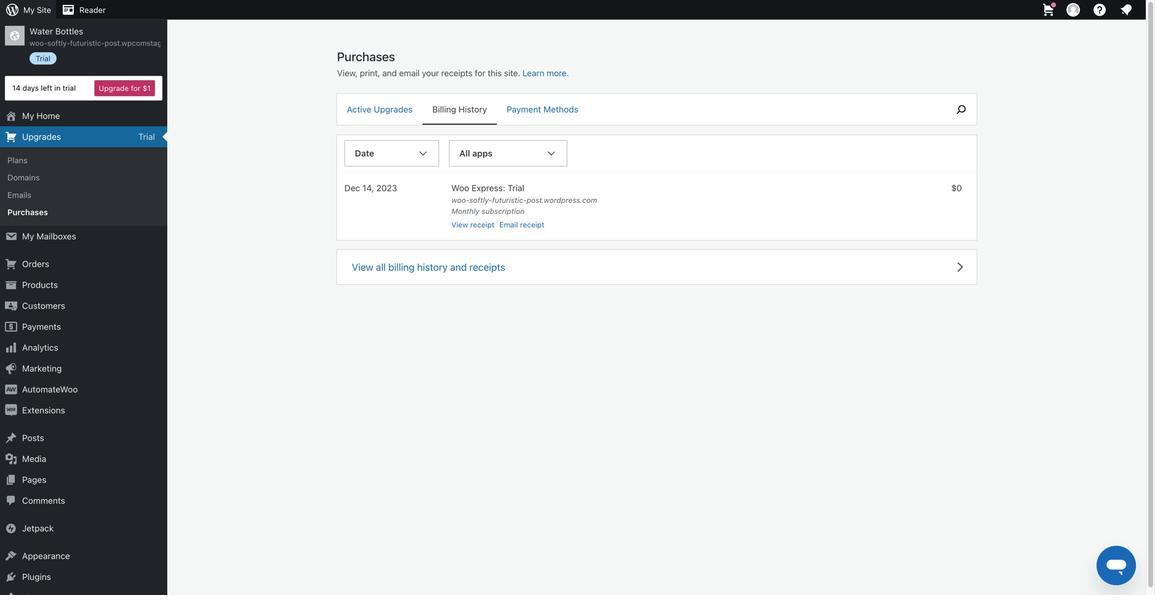 Task type: describe. For each thing, give the bounding box(es) containing it.
for
[[475, 68, 485, 78]]

plans
[[7, 156, 28, 165]]

plans link
[[0, 152, 167, 169]]

softly- inside woo express: trial woo-softly-futuristic-post.wordpress.com monthly subscription view receipt email receipt
[[469, 196, 492, 204]]

upgrade
[[99, 84, 129, 93]]

pages
[[22, 475, 46, 485]]

analytics link
[[0, 337, 167, 358]]

extensions
[[22, 405, 65, 415]]

home
[[36, 111, 60, 121]]

media
[[22, 454, 46, 464]]

all
[[376, 261, 386, 273]]

orders link
[[0, 254, 167, 274]]

extensions link
[[0, 400, 167, 421]]

reader link
[[56, 0, 111, 20]]

payments
[[22, 322, 61, 332]]

my site link
[[0, 0, 56, 20]]

site
[[37, 5, 51, 14]]

bottles
[[55, 26, 83, 36]]

date
[[355, 148, 374, 158]]

monthly
[[451, 207, 480, 216]]

2 receipt from the left
[[520, 220, 544, 229]]

this
[[488, 68, 502, 78]]

emails link
[[0, 186, 167, 204]]

my profile image
[[1066, 3, 1080, 17]]

domains
[[7, 173, 40, 182]]

comments link
[[0, 490, 167, 511]]

active upgrades
[[347, 104, 413, 114]]

$0
[[951, 183, 962, 193]]

active upgrades link
[[337, 94, 422, 124]]

post.wpcomstaging.com
[[105, 39, 189, 47]]

1 horizontal spatial and
[[450, 261, 467, 273]]

history
[[459, 104, 487, 114]]

marketing link
[[0, 358, 167, 379]]

email
[[399, 68, 420, 78]]

billing history
[[432, 104, 487, 114]]

upgrade for $1
[[99, 84, 151, 93]]

analytics
[[22, 342, 58, 353]]

automatewoo
[[22, 384, 78, 394]]

my home
[[22, 111, 60, 121]]

help image
[[1092, 2, 1107, 17]]

email
[[499, 220, 518, 229]]

woo
[[451, 183, 469, 193]]

0 horizontal spatial upgrades
[[22, 132, 61, 142]]

woo- inside 'water bottles woo-softly-futuristic-post.wpcomstaging.com'
[[30, 39, 47, 47]]

media link
[[0, 449, 167, 469]]

plugins
[[22, 572, 51, 582]]

14,
[[362, 183, 374, 193]]

emails
[[7, 190, 31, 200]]

none search field inside purchases main content
[[946, 94, 977, 125]]

comments
[[22, 496, 65, 506]]

customers link
[[0, 295, 167, 316]]

open search image
[[946, 102, 977, 117]]

all apps
[[459, 148, 493, 158]]

all apps button
[[449, 140, 567, 229]]

email receipt button
[[499, 220, 544, 229]]

appearance link
[[0, 546, 167, 567]]

woo- inside woo express: trial woo-softly-futuristic-post.wordpress.com monthly subscription view receipt email receipt
[[451, 196, 469, 204]]

my mailboxes
[[22, 231, 76, 241]]

apps
[[472, 148, 493, 158]]

dec 14, 2023
[[344, 183, 397, 193]]

appearance
[[22, 551, 70, 561]]

all
[[459, 148, 470, 158]]

.
[[566, 68, 569, 78]]

menu inside purchases main content
[[337, 94, 940, 125]]

billing
[[432, 104, 456, 114]]

my shopping cart image
[[1041, 2, 1056, 17]]

left
[[41, 84, 52, 92]]

img image for payments
[[5, 321, 17, 333]]

methods
[[544, 104, 578, 114]]



Task type: locate. For each thing, give the bounding box(es) containing it.
receipts
[[441, 68, 472, 78], [469, 261, 505, 273]]

subscription
[[482, 207, 525, 216]]

marketing
[[22, 363, 62, 373]]

jetpack link
[[0, 518, 167, 539]]

payment methods
[[507, 104, 578, 114]]

view left all in the top of the page
[[352, 261, 373, 273]]

1 horizontal spatial woo-
[[451, 196, 469, 204]]

1 horizontal spatial purchases
[[337, 49, 395, 64]]

view inside woo express: trial woo-softly-futuristic-post.wordpress.com monthly subscription view receipt email receipt
[[451, 220, 468, 229]]

1 vertical spatial receipts
[[469, 261, 505, 273]]

and
[[382, 68, 397, 78], [450, 261, 467, 273]]

purchases inside purchases view, print, and email your receipts for this site. learn more .
[[337, 49, 395, 64]]

trial up subscription on the top left
[[508, 183, 524, 193]]

my for my home
[[22, 111, 34, 121]]

my left home
[[22, 111, 34, 121]]

0 vertical spatial trial
[[36, 54, 50, 63]]

1 vertical spatial trial
[[138, 132, 155, 142]]

and inside purchases view, print, and email your receipts for this site. learn more .
[[382, 68, 397, 78]]

my
[[23, 5, 35, 14], [22, 111, 34, 121], [22, 231, 34, 241]]

None search field
[[946, 94, 977, 125]]

2 img image from the top
[[5, 383, 17, 396]]

0 vertical spatial softly-
[[47, 39, 70, 47]]

pages link
[[0, 469, 167, 490]]

trial down for $1 at the top
[[138, 132, 155, 142]]

futuristic- up subscription on the top left
[[492, 196, 527, 204]]

posts
[[22, 433, 44, 443]]

view all billing history and receipts
[[352, 261, 505, 273]]

1 horizontal spatial receipt
[[520, 220, 544, 229]]

img image for extensions
[[5, 404, 17, 417]]

0 horizontal spatial woo-
[[30, 39, 47, 47]]

upgrades right active
[[374, 104, 413, 114]]

img image
[[5, 321, 17, 333], [5, 383, 17, 396], [5, 404, 17, 417], [5, 522, 17, 535]]

0 vertical spatial futuristic-
[[70, 39, 105, 47]]

my home link
[[0, 105, 167, 126]]

0 vertical spatial and
[[382, 68, 397, 78]]

0 horizontal spatial and
[[382, 68, 397, 78]]

0 horizontal spatial purchases
[[7, 208, 48, 217]]

0 vertical spatial my
[[23, 5, 35, 14]]

products link
[[0, 274, 167, 295]]

in trial
[[54, 84, 76, 92]]

billing
[[388, 261, 415, 273]]

receipt
[[470, 220, 495, 229], [520, 220, 544, 229]]

automatewoo link
[[0, 379, 167, 400]]

date button
[[344, 140, 439, 400]]

purchases main content
[[337, 49, 977, 400]]

0 horizontal spatial futuristic-
[[70, 39, 105, 47]]

1 vertical spatial purchases
[[7, 208, 48, 217]]

0 vertical spatial purchases
[[337, 49, 395, 64]]

receipt down monthly
[[470, 220, 495, 229]]

purchases link
[[0, 204, 167, 221]]

img image for automatewoo
[[5, 383, 17, 396]]

2 vertical spatial trial
[[508, 183, 524, 193]]

futuristic- down bottles
[[70, 39, 105, 47]]

1 vertical spatial and
[[450, 261, 467, 273]]

receipts down view receipt "link"
[[469, 261, 505, 273]]

purchases
[[337, 49, 395, 64], [7, 208, 48, 217]]

1 horizontal spatial view
[[451, 220, 468, 229]]

1 receipt from the left
[[470, 220, 495, 229]]

reader
[[79, 5, 106, 14]]

trial
[[36, 54, 50, 63], [138, 132, 155, 142], [508, 183, 524, 193]]

view all billing history and receipts link
[[337, 250, 977, 284]]

jetpack
[[22, 523, 54, 533]]

water
[[30, 26, 53, 36]]

1 horizontal spatial upgrades
[[374, 104, 413, 114]]

img image inside automatewoo link
[[5, 383, 17, 396]]

post.wordpress.com
[[527, 196, 597, 204]]

1 horizontal spatial futuristic-
[[492, 196, 527, 204]]

2 horizontal spatial trial
[[508, 183, 524, 193]]

1 horizontal spatial softly-
[[469, 196, 492, 204]]

and right history on the top of the page
[[450, 261, 467, 273]]

1 horizontal spatial trial
[[138, 132, 155, 142]]

view down monthly
[[451, 220, 468, 229]]

for $1
[[131, 84, 151, 93]]

trial inside woo express: trial woo-softly-futuristic-post.wordpress.com monthly subscription view receipt email receipt
[[508, 183, 524, 193]]

img image left jetpack
[[5, 522, 17, 535]]

img image inside extensions link
[[5, 404, 17, 417]]

woo- down woo
[[451, 196, 469, 204]]

domains link
[[0, 169, 167, 186]]

img image left extensions
[[5, 404, 17, 417]]

receipt right email
[[520, 220, 544, 229]]

purchases down emails
[[7, 208, 48, 217]]

payments link
[[0, 316, 167, 337]]

purchases for purchases
[[7, 208, 48, 217]]

and right print,
[[382, 68, 397, 78]]

0 horizontal spatial view
[[352, 261, 373, 273]]

days
[[23, 84, 39, 92]]

menu containing active upgrades
[[337, 94, 940, 125]]

1 vertical spatial view
[[352, 261, 373, 273]]

softly- inside 'water bottles woo-softly-futuristic-post.wpcomstaging.com'
[[47, 39, 70, 47]]

active
[[347, 104, 371, 114]]

3 img image from the top
[[5, 404, 17, 417]]

learn more link
[[523, 68, 566, 78]]

dec
[[344, 183, 360, 193]]

my left mailboxes
[[22, 231, 34, 241]]

billing history link
[[422, 94, 497, 124]]

img image inside payments link
[[5, 321, 17, 333]]

woo express: trial woo-softly-futuristic-post.wordpress.com monthly subscription view receipt email receipt
[[451, 183, 597, 229]]

4 img image from the top
[[5, 522, 17, 535]]

1 img image from the top
[[5, 321, 17, 333]]

img image inside 'jetpack' link
[[5, 522, 17, 535]]

manage your notifications image
[[1119, 2, 1133, 17]]

softly- down bottles
[[47, 39, 70, 47]]

payment methods link
[[497, 94, 588, 124]]

img image left payments
[[5, 321, 17, 333]]

1 vertical spatial woo-
[[451, 196, 469, 204]]

purchases view, print, and email your receipts for this site. learn more .
[[337, 49, 569, 78]]

payment
[[507, 104, 541, 114]]

0 vertical spatial upgrades
[[374, 104, 413, 114]]

purchases up print,
[[337, 49, 395, 64]]

receipts left for
[[441, 68, 472, 78]]

your
[[422, 68, 439, 78]]

my for my site
[[23, 5, 35, 14]]

softly- down express:
[[469, 196, 492, 204]]

1 vertical spatial upgrades
[[22, 132, 61, 142]]

trial down water
[[36, 54, 50, 63]]

0 vertical spatial receipts
[[441, 68, 472, 78]]

my for my mailboxes
[[22, 231, 34, 241]]

orders
[[22, 259, 49, 269]]

img image left automatewoo
[[5, 383, 17, 396]]

upgrades
[[374, 104, 413, 114], [22, 132, 61, 142]]

menu
[[337, 94, 940, 125]]

0 horizontal spatial receipt
[[470, 220, 495, 229]]

plugins link
[[0, 567, 167, 588]]

upgrades inside "link"
[[374, 104, 413, 114]]

1 vertical spatial my
[[22, 111, 34, 121]]

woo- down water
[[30, 39, 47, 47]]

mailboxes
[[36, 231, 76, 241]]

express:
[[472, 183, 505, 193]]

view
[[451, 220, 468, 229], [352, 261, 373, 273]]

upgrade for $1 button
[[94, 80, 155, 96]]

woo-
[[30, 39, 47, 47], [451, 196, 469, 204]]

posts link
[[0, 428, 167, 449]]

customers
[[22, 301, 65, 311]]

upgrades down my home on the top left of page
[[22, 132, 61, 142]]

site.
[[504, 68, 520, 78]]

1 vertical spatial futuristic-
[[492, 196, 527, 204]]

learn more
[[523, 68, 566, 78]]

my mailboxes link
[[0, 226, 167, 247]]

0 vertical spatial woo-
[[30, 39, 47, 47]]

futuristic-
[[70, 39, 105, 47], [492, 196, 527, 204]]

products
[[22, 280, 58, 290]]

history
[[417, 261, 448, 273]]

1 vertical spatial softly-
[[469, 196, 492, 204]]

img image for jetpack
[[5, 522, 17, 535]]

0 horizontal spatial softly-
[[47, 39, 70, 47]]

receipts inside purchases view, print, and email your receipts for this site. learn more .
[[441, 68, 472, 78]]

0 horizontal spatial trial
[[36, 54, 50, 63]]

view,
[[337, 68, 358, 78]]

my site
[[23, 5, 51, 14]]

2 vertical spatial my
[[22, 231, 34, 241]]

2023
[[376, 183, 397, 193]]

water bottles woo-softly-futuristic-post.wpcomstaging.com
[[30, 26, 189, 47]]

14 days left in trial
[[12, 84, 76, 92]]

purchases for purchases view, print, and email your receipts for this site. learn more .
[[337, 49, 395, 64]]

my left site
[[23, 5, 35, 14]]

futuristic- inside woo express: trial woo-softly-futuristic-post.wordpress.com monthly subscription view receipt email receipt
[[492, 196, 527, 204]]

14
[[12, 84, 20, 92]]

futuristic- inside 'water bottles woo-softly-futuristic-post.wpcomstaging.com'
[[70, 39, 105, 47]]

0 vertical spatial view
[[451, 220, 468, 229]]



Task type: vqa. For each thing, say whether or not it's contained in the screenshot.
free to the bottom
no



